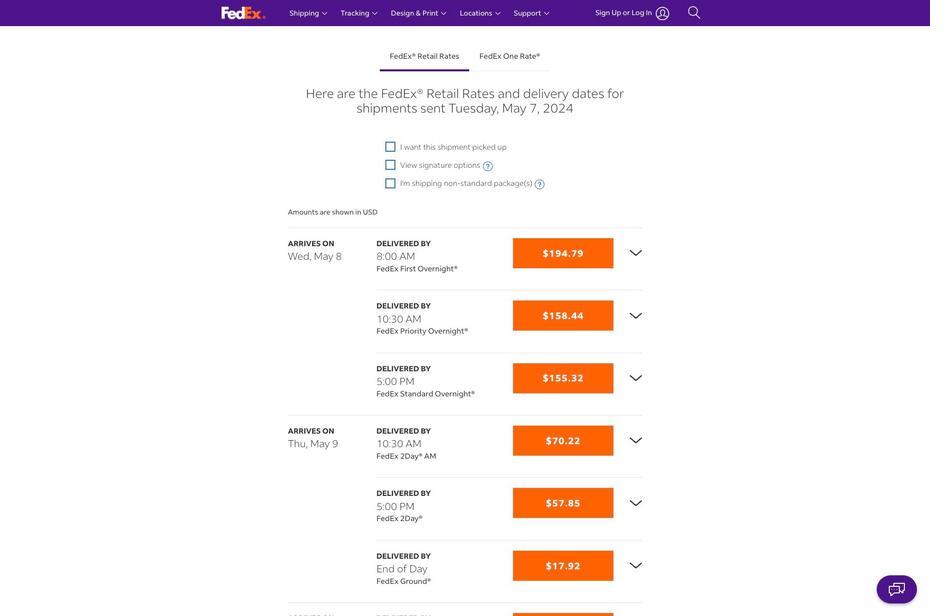 Task type: locate. For each thing, give the bounding box(es) containing it.
search image
[[688, 6, 701, 21]]



Task type: vqa. For each thing, say whether or not it's contained in the screenshot.
Sign Up or Log In icon
yes



Task type: describe. For each thing, give the bounding box(es) containing it.
sign up or log in image
[[656, 6, 670, 20]]

fedex logo image
[[221, 7, 266, 19]]



